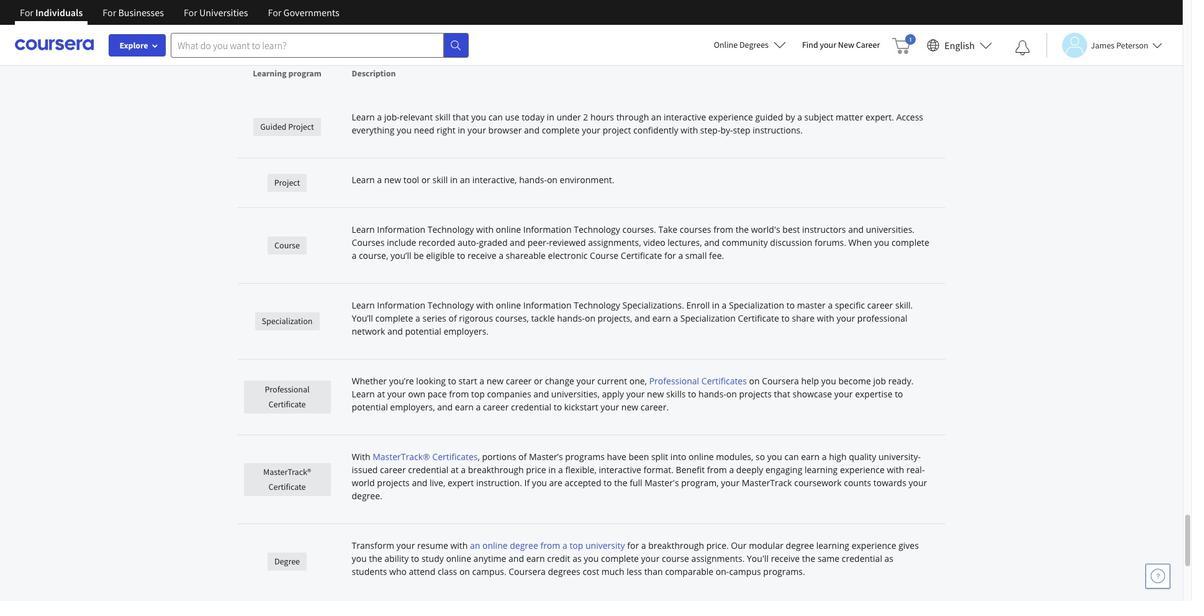 Task type: describe. For each thing, give the bounding box(es) containing it.
expert.
[[866, 111, 894, 123]]

1 vertical spatial an
[[460, 174, 470, 186]]

top inside on coursera help you become job ready. learn at your own pace from top companies and universities, apply your new skills to hands-on projects that showcase your expertise to potential employers, and earn a career credential to kickstart your new career.
[[471, 388, 485, 400]]

study
[[422, 553, 444, 565]]

apply
[[602, 388, 624, 400]]

information up include
[[377, 224, 426, 235]]

a left job-
[[377, 111, 382, 123]]

degrees
[[740, 39, 769, 50]]

discussion
[[770, 237, 813, 248]]

you left use
[[471, 111, 486, 123]]

new down apply
[[622, 401, 639, 413]]

a right master
[[828, 299, 833, 311]]

cost
[[583, 566, 599, 578]]

information up tackle
[[523, 299, 572, 311]]

format.
[[644, 464, 674, 476]]

our
[[731, 540, 747, 552]]

courses,
[[495, 312, 529, 324]]

university
[[586, 540, 625, 552]]

transform
[[352, 540, 394, 552]]

degree for from
[[510, 540, 538, 552]]

take
[[659, 224, 678, 235]]

you right the so
[[768, 451, 782, 463]]

for individuals
[[20, 6, 83, 19]]

find
[[802, 39, 818, 50]]

degree.
[[352, 490, 382, 502]]

you'll
[[747, 553, 769, 565]]

high
[[829, 451, 847, 463]]

your down 2
[[582, 124, 601, 136]]

technology up recorded
[[428, 224, 474, 235]]

learn for learn information technology with online information technology specializations. enroll in a specialization to master a specific career skill. you'll complete a series of rigorous courses, tackle hands-on projects, and earn a specialization certificate to share with your professional network and potential employers.
[[352, 299, 375, 311]]

your inside learn information technology with online information technology specializations. enroll in a specialization to master a specific career skill. you'll complete a series of rigorous courses, tackle hands-on projects, and earn a specialization certificate to share with your professional network and potential employers.
[[837, 312, 855, 324]]

skill inside learn a job-relevant skill that you can use today in under 2 hours through an interactive experience guided by a subject matter expert. access everything you need right in your browser and complete your project confidently with step-by-step instructions.
[[435, 111, 451, 123]]

new up 'companies'
[[487, 375, 504, 387]]

businesses
[[118, 6, 164, 19]]

recorded
[[419, 237, 455, 248]]

master
[[797, 299, 826, 311]]

employers.
[[444, 325, 489, 337]]

by-
[[721, 124, 733, 136]]

and inside , portions of master's programs have been split into online modules, so you can earn a high quality university- issued career credential at a breakthrough price in a flexible, interactive format. benefit from a deeply engaging learning experience with real- world projects and live, expert instruction. if you are accepted to the full master's program, your mastertrack coursework counts towards your degree.
[[412, 477, 428, 489]]

full
[[630, 477, 643, 489]]

6 list item from the top
[[332, 312, 851, 381]]

new up career. at the right
[[647, 388, 664, 400]]

row containing with
[[238, 435, 946, 524]]

in left the interactive,
[[450, 174, 458, 186]]

mastertrack® certificate
[[263, 466, 311, 492]]

learn a new tool or skill in an interactive, hands-on environment. row
[[238, 158, 946, 208]]

help center image
[[1151, 569, 1166, 584]]

own
[[408, 388, 426, 400]]

learning inside for a breakthrough price. our modular degree learning experience gives you the ability to study online anytime and earn credit as you complete your course assignments. you'll receive the same credential as students who attend class on campus. coursera degrees cost much less than comparable on-campus programs.
[[817, 540, 850, 552]]

0 vertical spatial hands-
[[519, 174, 547, 186]]

series
[[423, 312, 446, 324]]

on inside learn a new tool or skill in an interactive, hands-on environment. row
[[547, 174, 558, 186]]

so
[[756, 451, 765, 463]]

from up 'credit'
[[541, 540, 560, 552]]

technology up projects,
[[574, 299, 620, 311]]

career inside on coursera help you become job ready. learn at your own pace from top companies and universities, apply your new skills to hands-on projects that showcase your expertise to potential employers, and earn a career credential to kickstart your new career.
[[483, 401, 509, 413]]

with down master
[[817, 312, 835, 324]]

coursera image
[[15, 35, 94, 55]]

same
[[818, 553, 840, 565]]

course inside learn information technology with online information technology courses. take courses from the world's best instructors and universities. courses include recorded auto-graded and peer-reviewed assignments, video lectures, and community discussion forums. when you complete a course, you'll be eligible to receive a shareable electronic course certificate for a small fee.
[[590, 250, 619, 261]]

programs.
[[764, 566, 805, 578]]

0 horizontal spatial certificates
[[432, 451, 478, 463]]

0 horizontal spatial professional
[[265, 384, 310, 395]]

on inside for a breakthrough price. our modular degree learning experience gives you the ability to study online anytime and earn credit as you complete your course assignments. you'll receive the same credential as students who attend class on campus. coursera degrees cost much less than comparable on-campus programs.
[[460, 566, 470, 578]]

credit
[[547, 553, 570, 565]]

learn for learn information technology with online information technology courses. take courses from the world's best instructors and universities. courses include recorded auto-graded and peer-reviewed assignments, video lectures, and community discussion forums. when you complete a course, you'll be eligible to receive a shareable electronic course certificate for a small fee.
[[352, 224, 375, 235]]

certificate inside professional certificate
[[269, 399, 306, 410]]

individuals
[[35, 6, 83, 19]]

new left tool
[[384, 174, 401, 186]]

instructors
[[802, 224, 846, 235]]

you up cost
[[584, 553, 599, 565]]

the inside , portions of master's programs have been split into online modules, so you can earn a high quality university- issued career credential at a breakthrough price in a flexible, interactive format. benefit from a deeply engaging learning experience with real- world projects and live, expert instruction. if you are accepted to the full master's program, your mastertrack coursework counts towards your degree.
[[614, 477, 628, 489]]

online up anytime
[[483, 540, 508, 552]]

tackle
[[531, 312, 555, 324]]

your up ability
[[397, 540, 415, 552]]

benefit
[[676, 464, 705, 476]]

need
[[414, 124, 434, 136]]

you up students
[[352, 553, 367, 565]]

to inside learn information technology with online information technology courses. take courses from the world's best instructors and universities. courses include recorded auto-graded and peer-reviewed assignments, video lectures, and community discussion forums. when you complete a course, you'll be eligible to receive a shareable electronic course certificate for a small fee.
[[457, 250, 465, 261]]

description
[[352, 68, 396, 79]]

0 horizontal spatial mastertrack®
[[263, 466, 311, 477]]

the left same
[[802, 553, 816, 565]]

at inside on coursera help you become job ready. learn at your own pace from top companies and universities, apply your new skills to hands-on projects that showcase your expertise to potential employers, and earn a career credential to kickstart your new career.
[[377, 388, 385, 400]]

and down whether you're looking to start a new career or change your current one, professional certificates
[[534, 388, 549, 400]]

a up 'credit'
[[563, 540, 568, 552]]

to inside , portions of master's programs have been split into online modules, so you can earn a high quality university- issued career credential at a breakthrough price in a flexible, interactive format. benefit from a deeply engaging learning experience with real- world projects and live, expert instruction. if you are accepted to the full master's program, your mastertrack coursework counts towards your degree.
[[604, 477, 612, 489]]

deeply
[[736, 464, 764, 476]]

courses
[[352, 237, 385, 248]]

breakthrough inside for a breakthrough price. our modular degree learning experience gives you the ability to study online anytime and earn credit as you complete your course assignments. you'll receive the same credential as students who attend class on campus. coursera degrees cost much less than comparable on-campus programs.
[[649, 540, 704, 552]]

for for businesses
[[103, 6, 116, 19]]

degree for learning
[[786, 540, 814, 552]]

complete inside for a breakthrough price. our modular degree learning experience gives you the ability to study online anytime and earn credit as you complete your course assignments. you'll receive the same credential as students who attend class on campus. coursera degrees cost much less than comparable on-campus programs.
[[601, 553, 639, 565]]

your down you're
[[387, 388, 406, 400]]

learn information technology with online information technology specializations. enroll in a specialization to master a specific career skill. you'll complete a series of rigorous courses, tackle hands-on projects, and earn a specialization certificate to share with your professional network and potential employers.
[[352, 299, 913, 337]]

to down professional certificates link
[[688, 388, 697, 400]]

eligible
[[426, 250, 455, 261]]

your inside for a breakthrough price. our modular degree learning experience gives you the ability to study online anytime and earn credit as you complete your course assignments. you'll receive the same credential as students who attend class on campus. coursera degrees cost much less than comparable on-campus programs.
[[641, 553, 660, 565]]

row containing transform your resume with
[[238, 524, 946, 599]]

in inside , portions of master's programs have been split into online modules, so you can earn a high quality university- issued career credential at a breakthrough price in a flexible, interactive format. benefit from a deeply engaging learning experience with real- world projects and live, expert instruction. if you are accepted to the full master's program, your mastertrack coursework counts towards your degree.
[[549, 464, 556, 476]]

for inside for a breakthrough price. our modular degree learning experience gives you the ability to study online anytime and earn credit as you complete your course assignments. you'll receive the same credential as students who attend class on campus. coursera degrees cost much less than comparable on-campus programs.
[[627, 540, 639, 552]]

share
[[792, 312, 815, 324]]

2
[[583, 111, 588, 123]]

to left start
[[448, 375, 456, 387]]

1 vertical spatial top
[[570, 540, 583, 552]]

credential inside , portions of master's programs have been split into online modules, so you can earn a high quality university- issued career credential at a breakthrough price in a flexible, interactive format. benefit from a deeply engaging learning experience with real- world projects and live, expert instruction. if you are accepted to the full master's program, your mastertrack coursework counts towards your degree.
[[408, 464, 449, 476]]

have
[[607, 451, 627, 463]]

program
[[288, 68, 322, 79]]

on down professional certificates link
[[727, 388, 737, 400]]

a down lectures, at the top
[[678, 250, 683, 261]]

guided
[[756, 111, 783, 123]]

campus.
[[472, 566, 507, 578]]

offer
[[353, 18, 379, 34]]

a up expert
[[461, 464, 466, 476]]

to down universities,
[[554, 401, 562, 413]]

subject
[[805, 111, 834, 123]]

on coursera help you become job ready. learn at your own pace from top companies and universities, apply your new skills to hands-on projects that showcase your expertise to potential employers, and earn a career credential to kickstart your new career.
[[352, 375, 914, 413]]

been
[[629, 451, 649, 463]]

the down transform
[[369, 553, 382, 565]]

a down specializations. on the right of page
[[673, 312, 678, 324]]

your left browser
[[468, 124, 486, 136]]

a right enroll
[[722, 299, 727, 311]]

coursera for on
[[762, 375, 799, 387]]

row containing learning program
[[238, 46, 946, 96]]

3 list item from the top
[[332, 89, 851, 157]]

experience inside , portions of master's programs have been split into online modules, so you can earn a high quality university- issued career credential at a breakthrough price in a flexible, interactive format. benefit from a deeply engaging learning experience with real- world projects and live, expert instruction. if you are accepted to the full master's program, your mastertrack coursework counts towards your degree.
[[840, 464, 885, 476]]

to up 'share'
[[787, 299, 795, 311]]

from inside on coursera help you become job ready. learn at your own pace from top companies and universities, apply your new skills to hands-on projects that showcase your expertise to potential employers, and earn a career credential to kickstart your new career.
[[449, 388, 469, 400]]

certificate inside learn information technology with online information technology courses. take courses from the world's best instructors and universities. courses include recorded auto-graded and peer-reviewed assignments, video lectures, and community discussion forums. when you complete a course, you'll be eligible to receive a shareable electronic course certificate for a small fee.
[[621, 250, 662, 261]]

1 list item from the top
[[332, 0, 851, 8]]

earn inside , portions of master's programs have been split into online modules, so you can earn a high quality university- issued career credential at a breakthrough price in a flexible, interactive format. benefit from a deeply engaging learning experience with real- world projects and live, expert instruction. if you are accepted to the full master's program, your mastertrack coursework counts towards your degree.
[[801, 451, 820, 463]]

graded
[[479, 237, 508, 248]]

confidently
[[634, 124, 679, 136]]

a right by
[[798, 111, 802, 123]]

courses
[[680, 224, 711, 235]]

and inside learn a job-relevant skill that you can use today in under 2 hours through an interactive experience guided by a subject matter expert. access everything you need right in your browser and complete your project confidently with step-by-step instructions.
[[524, 124, 540, 136]]

interactive inside , portions of master's programs have been split into online modules, so you can earn a high quality university- issued career credential at a breakthrough price in a flexible, interactive format. benefit from a deeply engaging learning experience with real- world projects and live, expert instruction. if you are accepted to the full master's program, your mastertrack coursework counts towards your degree.
[[599, 464, 642, 476]]

a inside on coursera help you become job ready. learn at your own pace from top companies and universities, apply your new skills to hands-on projects that showcase your expertise to potential employers, and earn a career credential to kickstart your new career.
[[476, 401, 481, 413]]

to left 'share'
[[782, 312, 790, 324]]

2 as from the left
[[885, 553, 894, 565]]

change
[[545, 375, 574, 387]]

rigorous
[[459, 312, 493, 324]]

network
[[352, 325, 385, 337]]

tool
[[404, 174, 419, 186]]

universities
[[199, 6, 248, 19]]

to right has at the top left of the page
[[339, 18, 350, 34]]

career
[[856, 39, 880, 50]]

your up universities,
[[577, 375, 595, 387]]

of inside learn information technology with online information technology specializations. enroll in a specialization to master a specific career skill. you'll complete a series of rigorous courses, tackle hands-on projects, and earn a specialization certificate to share with your professional network and potential employers.
[[449, 312, 457, 324]]

a right start
[[480, 375, 485, 387]]

job-
[[384, 111, 400, 123]]

with inside learn a job-relevant skill that you can use today in under 2 hours through an interactive experience guided by a subject matter expert. access everything you need right in your browser and complete your project confidently with step-by-step instructions.
[[681, 124, 698, 136]]

price
[[526, 464, 546, 476]]

resume
[[417, 540, 448, 552]]

for inside learn information technology with online information technology courses. take courses from the world's best instructors and universities. courses include recorded auto-graded and peer-reviewed assignments, video lectures, and community discussion forums. when you complete a course, you'll be eligible to receive a shareable electronic course certificate for a small fee.
[[664, 250, 676, 261]]

technology up the assignments,
[[574, 224, 620, 235]]

and right network
[[388, 325, 403, 337]]

program,
[[681, 477, 719, 489]]

0 vertical spatial mastertrack®
[[373, 451, 430, 463]]

career.
[[641, 401, 669, 413]]

in right right
[[458, 124, 465, 136]]

pace
[[428, 388, 447, 400]]

engaging
[[766, 464, 803, 476]]

hands- inside learn information technology with online information technology specializations. enroll in a specialization to master a specific career skill. you'll complete a series of rigorous courses, tackle hands-on projects, and earn a specialization certificate to share with your professional network and potential employers.
[[557, 312, 585, 324]]

with inside , portions of master's programs have been split into online modules, so you can earn a high quality university- issued career credential at a breakthrough price in a flexible, interactive format. benefit from a deeply engaging learning experience with real- world projects and live, expert instruction. if you are accepted to the full master's program, your mastertrack coursework counts towards your degree.
[[887, 464, 905, 476]]

attend
[[409, 566, 436, 578]]

specializations.
[[623, 299, 684, 311]]

career up 'companies'
[[506, 375, 532, 387]]

your down deeply
[[721, 477, 740, 489]]

for for universities
[[184, 6, 197, 19]]

instruction.
[[476, 477, 522, 489]]

coursera for what
[[267, 18, 315, 34]]

complete inside learn a job-relevant skill that you can use today in under 2 hours through an interactive experience guided by a subject matter expert. access everything you need right in your browser and complete your project confidently with step-by-step instructions.
[[542, 124, 580, 136]]

online degrees button
[[704, 31, 796, 58]]

start
[[459, 375, 477, 387]]

coursera inside for a breakthrough price. our modular degree learning experience gives you the ability to study online anytime and earn credit as you complete your course assignments. you'll receive the same credential as students who attend class on campus. coursera degrees cost much less than comparable on-campus programs.
[[509, 566, 546, 578]]

and up when
[[848, 224, 864, 235]]

1 as from the left
[[573, 553, 582, 565]]

online inside for a breakthrough price. our modular degree learning experience gives you the ability to study online anytime and earn credit as you complete your course assignments. you'll receive the same credential as students who attend class on campus. coursera degrees cost much less than comparable on-campus programs.
[[446, 553, 471, 565]]

job
[[874, 375, 886, 387]]

you down relevant
[[397, 124, 412, 136]]

on left help
[[749, 375, 760, 387]]

fee.
[[709, 250, 724, 261]]

from inside learn information technology with online information technology courses. take courses from the world's best instructors and universities. courses include recorded auto-graded and peer-reviewed assignments, video lectures, and community discussion forums. when you complete a course, you'll be eligible to receive a shareable electronic course certificate for a small fee.
[[714, 224, 734, 235]]

universities.
[[866, 224, 915, 235]]

guided
[[260, 121, 287, 132]]

coursework
[[794, 477, 842, 489]]

flexible,
[[565, 464, 597, 476]]

issued
[[352, 464, 378, 476]]

a down graded
[[499, 250, 504, 261]]

online inside learn information technology with online information technology specializations. enroll in a specialization to master a specific career skill. you'll complete a series of rigorous courses, tackle hands-on projects, and earn a specialization certificate to share with your professional network and potential employers.
[[496, 299, 521, 311]]

receive inside learn information technology with online information technology courses. take courses from the world's best instructors and universities. courses include recorded auto-graded and peer-reviewed assignments, video lectures, and community discussion forums. when you complete a course, you'll be eligible to receive a shareable electronic course certificate for a small fee.
[[468, 250, 497, 261]]

What do you want to learn? text field
[[171, 33, 444, 57]]

a left tool
[[377, 174, 382, 186]]

in right 'today'
[[547, 111, 554, 123]]

explore button
[[109, 34, 166, 57]]

technology up series
[[428, 299, 474, 311]]

projects,
[[598, 312, 633, 324]]

receive inside for a breakthrough price. our modular degree learning experience gives you the ability to study online anytime and earn credit as you complete your course assignments. you'll receive the same credential as students who attend class on campus. coursera degrees cost much less than comparable on-campus programs.
[[771, 553, 800, 565]]

to down ready.
[[895, 388, 903, 400]]

information up series
[[377, 299, 426, 311]]

experience inside for a breakthrough price. our modular degree learning experience gives you the ability to study online anytime and earn credit as you complete your course assignments. you'll receive the same credential as students who attend class on campus. coursera degrees cost much less than comparable on-campus programs.
[[852, 540, 897, 552]]

for businesses
[[103, 6, 164, 19]]

learning inside , portions of master's programs have been split into online modules, so you can earn a high quality university- issued career credential at a breakthrough price in a flexible, interactive format. benefit from a deeply engaging learning experience with real- world projects and live, expert instruction. if you are accepted to the full master's program, your mastertrack coursework counts towards your degree.
[[805, 464, 838, 476]]

the inside learn information technology with online information technology courses. take courses from the world's best instructors and universities. courses include recorded auto-graded and peer-reviewed assignments, video lectures, and community discussion forums. when you complete a course, you'll be eligible to receive a shareable electronic course certificate for a small fee.
[[736, 224, 749, 235]]

professional
[[858, 312, 908, 324]]



Task type: vqa. For each thing, say whether or not it's contained in the screenshot.
the bottom at
yes



Task type: locate. For each thing, give the bounding box(es) containing it.
who
[[389, 566, 407, 578]]

0 horizontal spatial at
[[377, 388, 385, 400]]

you down universities.
[[875, 237, 890, 248]]

learn up you'll
[[352, 299, 375, 311]]

0 horizontal spatial hands-
[[519, 174, 547, 186]]

shareable
[[506, 250, 546, 261]]

1 horizontal spatial top
[[570, 540, 583, 552]]

projects inside on coursera help you become job ready. learn at your own pace from top companies and universities, apply your new skills to hands-on projects that showcase your expertise to potential employers, and earn a career credential to kickstart your new career.
[[739, 388, 772, 400]]

3 for from the left
[[184, 6, 197, 19]]

complete inside learn information technology with online information technology courses. take courses from the world's best instructors and universities. courses include recorded auto-graded and peer-reviewed assignments, video lectures, and community discussion forums. when you complete a course, you'll be eligible to receive a shareable electronic course certificate for a small fee.
[[892, 237, 930, 248]]

chevron right image for 3rd list item from the top of the page
[[340, 116, 355, 130]]

or left the 'change'
[[534, 375, 543, 387]]

programs
[[565, 451, 605, 463]]

current
[[597, 375, 627, 387]]

complete down universities.
[[892, 237, 930, 248]]

1 vertical spatial certificates
[[432, 451, 478, 463]]

from up community
[[714, 224, 734, 235]]

0 horizontal spatial potential
[[352, 401, 388, 413]]

and down 'today'
[[524, 124, 540, 136]]

can inside , portions of master's programs have been split into online modules, so you can earn a high quality university- issued career credential at a breakthrough price in a flexible, interactive format. benefit from a deeply engaging learning experience with real- world projects and live, expert instruction. if you are accepted to the full master's program, your mastertrack coursework counts towards your degree.
[[785, 451, 799, 463]]

world's
[[751, 224, 780, 235]]

0 vertical spatial at
[[377, 388, 385, 400]]

banner navigation
[[10, 0, 349, 34]]

potential down series
[[405, 325, 441, 337]]

at
[[377, 388, 385, 400], [451, 464, 459, 476]]

information up the peer-
[[523, 224, 572, 235]]

0 vertical spatial that
[[453, 111, 469, 123]]

for for governments
[[268, 6, 282, 19]]

0 vertical spatial project
[[288, 121, 314, 132]]

for governments
[[268, 6, 340, 19]]

0 vertical spatial an
[[651, 111, 662, 123]]

4 row from the top
[[238, 524, 946, 599]]

5 learn from the top
[[352, 388, 375, 400]]

1 horizontal spatial mastertrack®
[[373, 451, 430, 463]]

video
[[644, 237, 666, 248]]

1 horizontal spatial hands-
[[557, 312, 585, 324]]

hands- down professional certificates link
[[699, 388, 727, 400]]

of up price
[[519, 451, 527, 463]]

expertise
[[855, 388, 893, 400]]

career inside , portions of master's programs have been split into online modules, so you can earn a high quality university- issued career credential at a breakthrough price in a flexible, interactive format. benefit from a deeply engaging learning experience with real- world projects and live, expert instruction. if you are accepted to the full master's program, your mastertrack coursework counts towards your degree.
[[380, 464, 406, 476]]

learn for learn a job-relevant skill that you can use today in under 2 hours through an interactive experience guided by a subject matter expert. access everything you need right in your browser and complete your project confidently with step-by-step instructions.
[[352, 111, 375, 123]]

modules,
[[716, 451, 754, 463]]

earn down start
[[455, 401, 474, 413]]

a left series
[[416, 312, 420, 324]]

companies
[[487, 388, 531, 400]]

potential inside on coursera help you become job ready. learn at your own pace from top companies and universities, apply your new skills to hands-on projects that showcase your expertise to potential employers, and earn a career credential to kickstart your new career.
[[352, 401, 388, 413]]

hands- inside on coursera help you become job ready. learn at your own pace from top companies and universities, apply your new skills to hands-on projects that showcase your expertise to potential employers, and earn a career credential to kickstart your new career.
[[699, 388, 727, 400]]

0 vertical spatial interactive
[[664, 111, 706, 123]]

chevron right image for 3rd list item from the bottom
[[340, 190, 355, 205]]

0 horizontal spatial course
[[275, 240, 300, 251]]

with up 'rigorous'
[[476, 299, 494, 311]]

online degrees
[[714, 39, 769, 50]]

much
[[602, 566, 625, 578]]

new
[[384, 174, 401, 186], [487, 375, 504, 387], [647, 388, 664, 400], [622, 401, 639, 413]]

credential down mastertrack® certificates link
[[408, 464, 449, 476]]

3 row from the top
[[238, 435, 946, 524]]

a left the high
[[822, 451, 827, 463]]

you right if
[[532, 477, 547, 489]]

table containing learn a job-relevant skill that you can use today in under 2 hours through an interactive experience guided by a subject matter expert. access everything you need right in your browser and complete your project confidently with step-by-step instructions.
[[238, 46, 946, 599]]

modular
[[749, 540, 784, 552]]

by
[[786, 111, 795, 123]]

specific
[[835, 299, 865, 311]]

and up shareable
[[510, 237, 525, 248]]

1 horizontal spatial interactive
[[664, 111, 706, 123]]

your down real-
[[909, 477, 927, 489]]

help
[[801, 375, 819, 387]]

1 for from the left
[[20, 6, 33, 19]]

that inside learn a job-relevant skill that you can use today in under 2 hours through an interactive experience guided by a subject matter expert. access everything you need right in your browser and complete your project confidently with step-by-step instructions.
[[453, 111, 469, 123]]

transform your resume with an online degree from a top university
[[352, 540, 625, 552]]

complete inside learn information technology with online information technology specializations. enroll in a specialization to master a specific career skill. you'll complete a series of rigorous courses, tackle hands-on projects, and earn a specialization certificate to share with your professional network and potential employers.
[[375, 312, 413, 324]]

your right find
[[820, 39, 837, 50]]

row
[[238, 46, 946, 96], [238, 360, 946, 435], [238, 435, 946, 524], [238, 524, 946, 599]]

credential inside for a breakthrough price. our modular degree learning experience gives you the ability to study online anytime and earn credit as you complete your course assignments. you'll receive the same credential as students who attend class on campus. coursera degrees cost much less than comparable on-campus programs.
[[842, 553, 883, 565]]

a down courses
[[352, 250, 357, 261]]

the up community
[[736, 224, 749, 235]]

potential down whether
[[352, 401, 388, 413]]

less
[[627, 566, 642, 578]]

community
[[722, 237, 768, 248]]

environment.
[[560, 174, 615, 186]]

project inside learn a new tool or skill in an interactive, hands-on environment. row
[[274, 177, 300, 188]]

your down apply
[[601, 401, 619, 413]]

0 vertical spatial receive
[[468, 250, 497, 261]]

to down auto-
[[457, 250, 465, 261]]

1 vertical spatial at
[[451, 464, 459, 476]]

credential right same
[[842, 553, 883, 565]]

earn down an online degree from a top university link
[[526, 553, 545, 565]]

0 vertical spatial top
[[471, 388, 485, 400]]

2 vertical spatial hands-
[[699, 388, 727, 400]]

1 horizontal spatial as
[[885, 553, 894, 565]]

online up courses,
[[496, 299, 521, 311]]

0 horizontal spatial coursera
[[267, 18, 315, 34]]

professional certificates link
[[649, 375, 747, 387]]

1 vertical spatial potential
[[352, 401, 388, 413]]

2 horizontal spatial credential
[[842, 553, 883, 565]]

credential down 'companies'
[[511, 401, 552, 413]]

the left full
[[614, 477, 628, 489]]

1 vertical spatial skill
[[433, 174, 448, 186]]

course
[[662, 553, 689, 565]]

learn information technology with online information technology specializations. enroll in a specialization to master a specific career skill. you'll complete a series of rigorous courses, tackle hands-on projects, and earn a specialization certificate to share with your professional network and potential employers. row
[[238, 284, 946, 360]]

learn left tool
[[352, 174, 375, 186]]

learn inside learn information technology with online information technology specializations. enroll in a specialization to master a specific career skill. you'll complete a series of rigorous courses, tackle hands-on projects, and earn a specialization certificate to share with your professional network and potential employers.
[[352, 299, 375, 311]]

a inside for a breakthrough price. our modular degree learning experience gives you the ability to study online anytime and earn credit as you complete your course assignments. you'll receive the same credential as students who attend class on campus. coursera degrees cost much less than comparable on-campus programs.
[[641, 540, 646, 552]]

on left 'environment.'
[[547, 174, 558, 186]]

1 horizontal spatial degree
[[786, 540, 814, 552]]

an online degree from a top university link
[[470, 540, 625, 552]]

shopping cart: 1 item image
[[893, 34, 916, 54]]

everything
[[352, 124, 395, 136]]

0 vertical spatial potential
[[405, 325, 441, 337]]

right
[[437, 124, 456, 136]]

1 vertical spatial project
[[274, 177, 300, 188]]

skills
[[666, 388, 686, 400]]

degree
[[510, 540, 538, 552], [786, 540, 814, 552]]

earn
[[653, 312, 671, 324], [455, 401, 474, 413], [801, 451, 820, 463], [526, 553, 545, 565]]

as right same
[[885, 553, 894, 565]]

1 vertical spatial of
[[519, 451, 527, 463]]

1 vertical spatial coursera
[[762, 375, 799, 387]]

row containing whether you're looking to start a new career or change your current one,
[[238, 360, 946, 435]]

1 chevron right image from the top
[[340, 116, 355, 130]]

access
[[897, 111, 924, 123]]

your down one,
[[626, 388, 645, 400]]

1 vertical spatial for
[[627, 540, 639, 552]]

5 list item from the top
[[332, 238, 851, 306]]

specialization
[[729, 299, 784, 311], [681, 312, 736, 324], [262, 316, 313, 327]]

complete up much
[[601, 553, 639, 565]]

james peterson
[[1091, 39, 1149, 51]]

1 row from the top
[[238, 46, 946, 96]]

that
[[453, 111, 469, 123], [774, 388, 791, 400]]

2 vertical spatial credential
[[842, 553, 883, 565]]

breakthrough
[[468, 464, 524, 476], [649, 540, 704, 552]]

or inside row
[[534, 375, 543, 387]]

show notifications image
[[1015, 40, 1030, 55]]

skill up right
[[435, 111, 451, 123]]

for left businesses
[[103, 6, 116, 19]]

earn inside learn information technology with online information technology specializations. enroll in a specialization to master a specific career skill. you'll complete a series of rigorous courses, tackle hands-on projects, and earn a specialization certificate to share with your professional network and potential employers.
[[653, 312, 671, 324]]

potential
[[405, 325, 441, 337], [352, 401, 388, 413]]

whether
[[352, 375, 387, 387]]

at inside , portions of master's programs have been split into online modules, so you can earn a high quality university- issued career credential at a breakthrough price in a flexible, interactive format. benefit from a deeply engaging learning experience with real- world projects and live, expert instruction. if you are accepted to the full master's program, your mastertrack coursework counts towards your degree.
[[451, 464, 459, 476]]

you inside on coursera help you become job ready. learn at your own pace from top companies and universities, apply your new skills to hands-on projects that showcase your expertise to potential employers, and earn a career credential to kickstart your new career.
[[821, 375, 836, 387]]

list item
[[332, 0, 851, 8], [332, 14, 851, 83], [332, 89, 851, 157], [332, 163, 851, 232], [332, 238, 851, 306], [332, 312, 851, 381]]

to
[[339, 18, 350, 34], [457, 250, 465, 261], [787, 299, 795, 311], [782, 312, 790, 324], [448, 375, 456, 387], [688, 388, 697, 400], [895, 388, 903, 400], [554, 401, 562, 413], [604, 477, 612, 489], [411, 553, 419, 565]]

1 vertical spatial chevron right image
[[340, 190, 355, 205]]

breakthrough inside , portions of master's programs have been split into online modules, so you can earn a high quality university- issued career credential at a breakthrough price in a flexible, interactive format. benefit from a deeply engaging learning experience with real- world projects and live, expert instruction. if you are accepted to the full master's program, your mastertrack coursework counts towards your degree.
[[468, 464, 524, 476]]

and left live,
[[412, 477, 428, 489]]

your up than
[[641, 553, 660, 565]]

1 horizontal spatial breakthrough
[[649, 540, 704, 552]]

or inside learn a new tool or skill in an interactive, hands-on environment. row
[[422, 174, 430, 186]]

learning up same
[[817, 540, 850, 552]]

with inside learn information technology with online information technology courses. take courses from the world's best instructors and universities. courses include recorded auto-graded and peer-reviewed assignments, video lectures, and community discussion forums. when you complete a course, you'll be eligible to receive a shareable electronic course certificate for a small fee.
[[476, 224, 494, 235]]

than
[[644, 566, 663, 578]]

interactive inside learn a job-relevant skill that you can use today in under 2 hours through an interactive experience guided by a subject matter expert. access everything you need right in your browser and complete your project confidently with step-by-step instructions.
[[664, 111, 706, 123]]

receive up programs.
[[771, 553, 800, 565]]

for
[[20, 6, 33, 19], [103, 6, 116, 19], [184, 6, 197, 19], [268, 6, 282, 19]]

table
[[238, 46, 946, 599]]

2 learn from the top
[[352, 174, 375, 186]]

from inside , portions of master's programs have been split into online modules, so you can earn a high quality university- issued career credential at a breakthrough price in a flexible, interactive format. benefit from a deeply engaging learning experience with real- world projects and live, expert instruction. if you are accepted to the full master's program, your mastertrack coursework counts towards your degree.
[[707, 464, 727, 476]]

None search field
[[171, 33, 469, 57]]

technology
[[428, 224, 474, 235], [574, 224, 620, 235], [428, 299, 474, 311], [574, 299, 620, 311]]

project inside row
[[288, 121, 314, 132]]

instructions.
[[753, 124, 803, 136]]

an left the interactive,
[[460, 174, 470, 186]]

0 vertical spatial projects
[[739, 388, 772, 400]]

1 vertical spatial hands-
[[557, 312, 585, 324]]

learn up everything
[[352, 111, 375, 123]]

can
[[489, 111, 503, 123], [785, 451, 799, 463]]

career up professional
[[867, 299, 893, 311]]

0 vertical spatial skill
[[435, 111, 451, 123]]

find your new career link
[[796, 37, 886, 53]]

certificate inside "mastertrack® certificate"
[[269, 481, 306, 492]]

ability
[[385, 553, 409, 565]]

and up fee.
[[704, 237, 720, 248]]

1 vertical spatial projects
[[377, 477, 410, 489]]

2 vertical spatial experience
[[852, 540, 897, 552]]

1 vertical spatial that
[[774, 388, 791, 400]]

with left step-
[[681, 124, 698, 136]]

new
[[838, 39, 855, 50]]

what
[[238, 18, 265, 34]]

you right help
[[821, 375, 836, 387]]

1 horizontal spatial credential
[[511, 401, 552, 413]]

learn for learn a new tool or skill in an interactive, hands-on environment.
[[352, 174, 375, 186]]

receive down graded
[[468, 250, 497, 261]]

2 vertical spatial coursera
[[509, 566, 546, 578]]

assignments,
[[588, 237, 641, 248]]

1 vertical spatial experience
[[840, 464, 885, 476]]

learn inside on coursera help you become job ready. learn at your own pace from top companies and universities, apply your new skills to hands-on projects that showcase your expertise to potential employers, and earn a career credential to kickstart your new career.
[[352, 388, 375, 400]]

on left projects,
[[585, 312, 596, 324]]

english button
[[922, 25, 997, 65]]

earn inside for a breakthrough price. our modular degree learning experience gives you the ability to study online anytime and earn credit as you complete your course assignments. you'll receive the same credential as students who attend class on campus. coursera degrees cost much less than comparable on-campus programs.
[[526, 553, 545, 565]]

anytime
[[474, 553, 506, 565]]

step-
[[700, 124, 721, 136]]

1 horizontal spatial projects
[[739, 388, 772, 400]]

0 horizontal spatial of
[[449, 312, 457, 324]]

online up graded
[[496, 224, 521, 235]]

learn up courses
[[352, 224, 375, 235]]

learn information technology with online information technology courses. take courses from the world's best instructors and universities. courses include recorded auto-graded and peer-reviewed assignments, video lectures, and community discussion forums. when you complete a course, you'll be eligible to receive a shareable electronic course certificate for a small fee.
[[352, 224, 930, 261]]

potential inside learn information technology with online information technology specializations. enroll in a specialization to master a specific career skill. you'll complete a series of rigorous courses, tackle hands-on projects, and earn a specialization certificate to share with your professional network and potential employers.
[[405, 325, 441, 337]]

0 vertical spatial for
[[664, 250, 676, 261]]

1 vertical spatial can
[[785, 451, 799, 463]]

for for individuals
[[20, 6, 33, 19]]

a down modules,
[[729, 464, 734, 476]]

campus
[[729, 566, 761, 578]]

courses.
[[623, 224, 656, 235]]

lectures,
[[668, 237, 702, 248]]

that inside on coursera help you become job ready. learn at your own pace from top companies and universities, apply your new skills to hands-on projects that showcase your expertise to potential employers, and earn a career credential to kickstart your new career.
[[774, 388, 791, 400]]

0 horizontal spatial breakthrough
[[468, 464, 524, 476]]

complete up network
[[375, 312, 413, 324]]

and inside for a breakthrough price. our modular degree learning experience gives you the ability to study online anytime and earn credit as you complete your course assignments. you'll receive the same credential as students who attend class on campus. coursera degrees cost much less than comparable on-campus programs.
[[509, 553, 524, 565]]

1 horizontal spatial for
[[664, 250, 676, 261]]

0 horizontal spatial or
[[422, 174, 430, 186]]

0 vertical spatial of
[[449, 312, 457, 324]]

your down become
[[835, 388, 853, 400]]

for up less
[[627, 540, 639, 552]]

0 vertical spatial breakthrough
[[468, 464, 524, 476]]

0 horizontal spatial top
[[471, 388, 485, 400]]

1 horizontal spatial can
[[785, 451, 799, 463]]

for down lectures, at the top
[[664, 250, 676, 261]]

with right resume
[[451, 540, 468, 552]]

to right accepted
[[604, 477, 612, 489]]

with down university-
[[887, 464, 905, 476]]

certificate inside learn information technology with online information technology specializations. enroll in a specialization to master a specific career skill. you'll complete a series of rigorous courses, tackle hands-on projects, and earn a specialization certificate to share with your professional network and potential employers.
[[738, 312, 779, 324]]

can inside learn a job-relevant skill that you can use today in under 2 hours through an interactive experience guided by a subject matter expert. access everything you need right in your browser and complete your project confidently with step-by-step instructions.
[[489, 111, 503, 123]]

your down 'specific'
[[837, 312, 855, 324]]

an inside learn a job-relevant skill that you can use today in under 2 hours through an interactive experience guided by a subject matter expert. access everything you need right in your browser and complete your project confidently with step-by-step instructions.
[[651, 111, 662, 123]]

0 horizontal spatial credential
[[408, 464, 449, 476]]

through
[[617, 111, 649, 123]]

step
[[733, 124, 751, 136]]

when
[[849, 237, 872, 248]]

professional certificate
[[265, 384, 310, 410]]

1 horizontal spatial that
[[774, 388, 791, 400]]

on inside learn information technology with online information technology specializations. enroll in a specialization to master a specific career skill. you'll complete a series of rigorous courses, tackle hands-on projects, and earn a specialization certificate to share with your professional network and potential employers.
[[585, 312, 596, 324]]

course
[[275, 240, 300, 251], [590, 250, 619, 261]]

what coursera has to offer
[[238, 18, 379, 34]]

learn a job-relevant skill that you can use today in under 2 hours through an interactive experience guided by a subject matter expert. access everything you need right in your browser and complete your project confidently with step-by-step instructions. row
[[238, 96, 946, 158]]

1 horizontal spatial coursera
[[509, 566, 546, 578]]

chevron right image up courses
[[340, 190, 355, 205]]

under
[[557, 111, 581, 123]]

2 chevron right image from the top
[[340, 190, 355, 205]]

0 horizontal spatial projects
[[377, 477, 410, 489]]

1 horizontal spatial receive
[[771, 553, 800, 565]]

experience left gives
[[852, 540, 897, 552]]

career inside learn information technology with online information technology specializations. enroll in a specialization to master a specific career skill. you'll complete a series of rigorous courses, tackle hands-on projects, and earn a specialization certificate to share with your professional network and potential employers.
[[867, 299, 893, 311]]

1 horizontal spatial at
[[451, 464, 459, 476]]

in inside learn information technology with online information technology specializations. enroll in a specialization to master a specific career skill. you'll complete a series of rigorous courses, tackle hands-on projects, and earn a specialization certificate to share with your professional network and potential employers.
[[712, 299, 720, 311]]

to inside for a breakthrough price. our modular degree learning experience gives you the ability to study online anytime and earn credit as you complete your course assignments. you'll receive the same credential as students who attend class on campus. coursera degrees cost much less than comparable on-campus programs.
[[411, 553, 419, 565]]

the
[[736, 224, 749, 235], [614, 477, 628, 489], [369, 553, 382, 565], [802, 553, 816, 565]]

a up less
[[641, 540, 646, 552]]

, portions of master's programs have been split into online modules, so you can earn a high quality university- issued career credential at a breakthrough price in a flexible, interactive format. benefit from a deeply engaging learning experience with real- world projects and live, expert instruction. if you are accepted to the full master's program, your mastertrack coursework counts towards your degree.
[[352, 451, 927, 502]]

1 vertical spatial mastertrack®
[[263, 466, 311, 477]]

1 vertical spatial credential
[[408, 464, 449, 476]]

a up the are
[[558, 464, 563, 476]]

with
[[352, 451, 370, 463]]

on-
[[716, 566, 729, 578]]

chevron right image
[[340, 116, 355, 130], [340, 190, 355, 205]]

0 vertical spatial chevron right image
[[340, 116, 355, 130]]

enroll
[[687, 299, 710, 311]]

experience inside learn a job-relevant skill that you can use today in under 2 hours through an interactive experience guided by a subject matter expert. access everything you need right in your browser and complete your project confidently with step-by-step instructions.
[[709, 111, 753, 123]]

2 horizontal spatial hands-
[[699, 388, 727, 400]]

degree inside for a breakthrough price. our modular degree learning experience gives you the ability to study online anytime and earn credit as you complete your course assignments. you'll receive the same credential as students who attend class on campus. coursera degrees cost much less than comparable on-campus programs.
[[786, 540, 814, 552]]

2 for from the left
[[103, 6, 116, 19]]

1 vertical spatial learning
[[817, 540, 850, 552]]

1 vertical spatial breakthrough
[[649, 540, 704, 552]]

relevant
[[400, 111, 433, 123]]

project right guided
[[288, 121, 314, 132]]

0 horizontal spatial for
[[627, 540, 639, 552]]

chevron right image left job-
[[340, 116, 355, 130]]

0 vertical spatial credential
[[511, 401, 552, 413]]

0 horizontal spatial can
[[489, 111, 503, 123]]

in up the are
[[549, 464, 556, 476]]

career down 'companies'
[[483, 401, 509, 413]]

2 list item from the top
[[332, 14, 851, 83]]

your inside the find your new career link
[[820, 39, 837, 50]]

coursera inside on coursera help you become job ready. learn at your own pace from top companies and universities, apply your new skills to hands-on projects that showcase your expertise to potential employers, and earn a career credential to kickstart your new career.
[[762, 375, 799, 387]]

live,
[[430, 477, 446, 489]]

learn a job-relevant skill that you can use today in under 2 hours through an interactive experience guided by a subject matter expert. access everything you need right in your browser and complete your project confidently with step-by-step instructions.
[[352, 111, 924, 136]]

0 vertical spatial learning
[[805, 464, 838, 476]]

1 horizontal spatial certificates
[[702, 375, 747, 387]]

at down whether
[[377, 388, 385, 400]]

1 horizontal spatial professional
[[649, 375, 699, 387]]

you inside learn information technology with online information technology courses. take courses from the world's best instructors and universities. courses include recorded auto-graded and peer-reviewed assignments, video lectures, and community discussion forums. when you complete a course, you'll be eligible to receive a shareable electronic course certificate for a small fee.
[[875, 237, 890, 248]]

1 vertical spatial or
[[534, 375, 543, 387]]

you're
[[389, 375, 414, 387]]

3 learn from the top
[[352, 224, 375, 235]]

0 horizontal spatial interactive
[[599, 464, 642, 476]]

0 horizontal spatial as
[[573, 553, 582, 565]]

1 horizontal spatial potential
[[405, 325, 441, 337]]

an up confidently
[[651, 111, 662, 123]]

of inside , portions of master's programs have been split into online modules, so you can earn a high quality university- issued career credential at a breakthrough price in a flexible, interactive format. benefit from a deeply engaging learning experience with real- world projects and live, expert instruction. if you are accepted to the full master's program, your mastertrack coursework counts towards your degree.
[[519, 451, 527, 463]]

for
[[664, 250, 676, 261], [627, 540, 639, 552]]

breakthrough up instruction.
[[468, 464, 524, 476]]

1 horizontal spatial of
[[519, 451, 527, 463]]

online inside , portions of master's programs have been split into online modules, so you can earn a high quality university- issued career credential at a breakthrough price in a flexible, interactive format. benefit from a deeply engaging learning experience with real- world projects and live, expert instruction. if you are accepted to the full master's program, your mastertrack coursework counts towards your degree.
[[689, 451, 714, 463]]

4 for from the left
[[268, 6, 282, 19]]

1 learn from the top
[[352, 111, 375, 123]]

earn inside on coursera help you become job ready. learn at your own pace from top companies and universities, apply your new skills to hands-on projects that showcase your expertise to potential employers, and earn a career credential to kickstart your new career.
[[455, 401, 474, 413]]

learning program
[[253, 68, 322, 79]]

2 horizontal spatial coursera
[[762, 375, 799, 387]]

skill inside row
[[433, 174, 448, 186]]

1 horizontal spatial or
[[534, 375, 543, 387]]

4 list item from the top
[[332, 163, 851, 232]]

interactive down have
[[599, 464, 642, 476]]

from up program,
[[707, 464, 727, 476]]

hours
[[591, 111, 614, 123]]

or right tool
[[422, 174, 430, 186]]

0 horizontal spatial degree
[[510, 540, 538, 552]]

0 horizontal spatial receive
[[468, 250, 497, 261]]

0 vertical spatial coursera
[[267, 18, 315, 34]]

can up the "engaging"
[[785, 451, 799, 463]]

0 vertical spatial certificates
[[702, 375, 747, 387]]

james peterson button
[[1047, 33, 1163, 57]]

coursera down an online degree from a top university link
[[509, 566, 546, 578]]

learning
[[253, 68, 287, 79]]

2 row from the top
[[238, 360, 946, 435]]

,
[[478, 451, 480, 463]]

and down pace
[[437, 401, 453, 413]]

0 horizontal spatial that
[[453, 111, 469, 123]]

has
[[317, 18, 337, 34]]

price.
[[707, 540, 729, 552]]

0 vertical spatial experience
[[709, 111, 753, 123]]

projects inside , portions of master's programs have been split into online modules, so you can earn a high quality university- issued career credential at a breakthrough price in a flexible, interactive format. benefit from a deeply engaging learning experience with real- world projects and live, expert instruction. if you are accepted to the full master's program, your mastertrack coursework counts towards your degree.
[[377, 477, 410, 489]]

earn down specializations. on the right of page
[[653, 312, 671, 324]]

as right 'credit'
[[573, 553, 582, 565]]

breakthrough up course
[[649, 540, 704, 552]]

from
[[714, 224, 734, 235], [449, 388, 469, 400], [707, 464, 727, 476], [541, 540, 560, 552]]

4 learn from the top
[[352, 299, 375, 311]]

0 vertical spatial can
[[489, 111, 503, 123]]

best
[[783, 224, 800, 235]]

online inside learn information technology with online information technology courses. take courses from the world's best instructors and universities. courses include recorded auto-graded and peer-reviewed assignments, video lectures, and community discussion forums. when you complete a course, you'll be eligible to receive a shareable electronic course certificate for a small fee.
[[496, 224, 521, 235]]

certificate
[[621, 250, 662, 261], [738, 312, 779, 324], [269, 399, 306, 410], [269, 481, 306, 492]]

learn inside learn information technology with online information technology courses. take courses from the world's best instructors and universities. courses include recorded auto-graded and peer-reviewed assignments, video lectures, and community discussion forums. when you complete a course, you'll be eligible to receive a shareable electronic course certificate for a small fee.
[[352, 224, 375, 235]]

1 horizontal spatial course
[[590, 250, 619, 261]]

and down specializations. on the right of page
[[635, 312, 650, 324]]

2 degree from the left
[[786, 540, 814, 552]]

1 vertical spatial receive
[[771, 553, 800, 565]]

2 vertical spatial an
[[470, 540, 480, 552]]

learn inside learn a job-relevant skill that you can use today in under 2 hours through an interactive experience guided by a subject matter expert. access everything you need right in your browser and complete your project confidently with step-by-step instructions.
[[352, 111, 375, 123]]

credential inside on coursera help you become job ready. learn at your own pace from top companies and universities, apply your new skills to hands-on projects that showcase your expertise to potential employers, and earn a career credential to kickstart your new career.
[[511, 401, 552, 413]]

learn information technology with online information technology courses. take courses from the world's best instructors and universities. courses include recorded auto-graded and peer-reviewed assignments, video lectures, and community discussion forums. when you complete a course, you'll be eligible to receive a shareable electronic course certificate for a small fee. row
[[238, 208, 946, 284]]

0 vertical spatial or
[[422, 174, 430, 186]]

1 degree from the left
[[510, 540, 538, 552]]

1 vertical spatial interactive
[[599, 464, 642, 476]]



